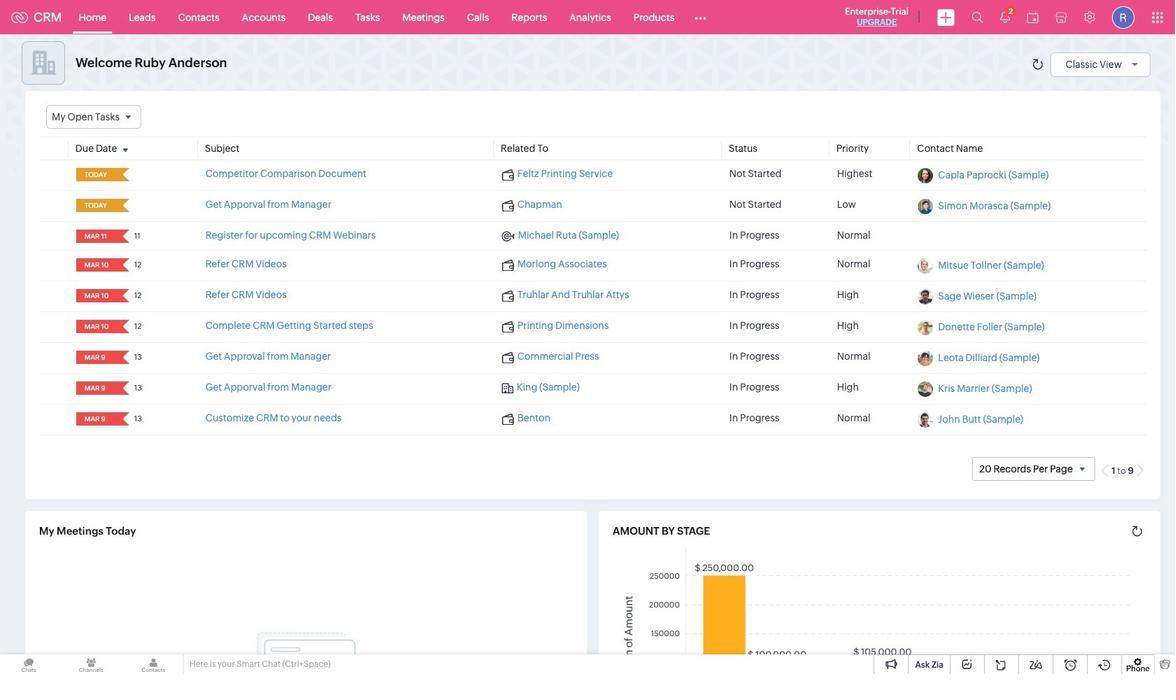 Task type: vqa. For each thing, say whether or not it's contained in the screenshot.
signals element
yes



Task type: describe. For each thing, give the bounding box(es) containing it.
search element
[[964, 0, 993, 34]]

create menu image
[[938, 9, 955, 26]]

profile element
[[1104, 0, 1144, 34]]

logo image
[[11, 12, 28, 23]]

signals element
[[993, 0, 1019, 34]]

channels image
[[62, 654, 120, 674]]

search image
[[972, 11, 984, 23]]

chats image
[[0, 654, 58, 674]]

create menu element
[[930, 0, 964, 34]]



Task type: locate. For each thing, give the bounding box(es) containing it.
calendar image
[[1027, 12, 1039, 23]]

profile image
[[1113, 6, 1135, 28]]

late by  days image
[[117, 170, 134, 179]]

Other Modules field
[[686, 6, 716, 28]]

None field
[[46, 105, 142, 129], [80, 168, 113, 181], [80, 199, 113, 212], [80, 230, 113, 243], [80, 258, 113, 272], [80, 289, 113, 303], [80, 320, 113, 333], [80, 351, 113, 364], [80, 382, 113, 395], [80, 412, 113, 426], [46, 105, 142, 129], [80, 168, 113, 181], [80, 199, 113, 212], [80, 230, 113, 243], [80, 258, 113, 272], [80, 289, 113, 303], [80, 320, 113, 333], [80, 351, 113, 364], [80, 382, 113, 395], [80, 412, 113, 426]]

contacts image
[[125, 654, 182, 674]]

late by  days image
[[117, 201, 134, 209]]



